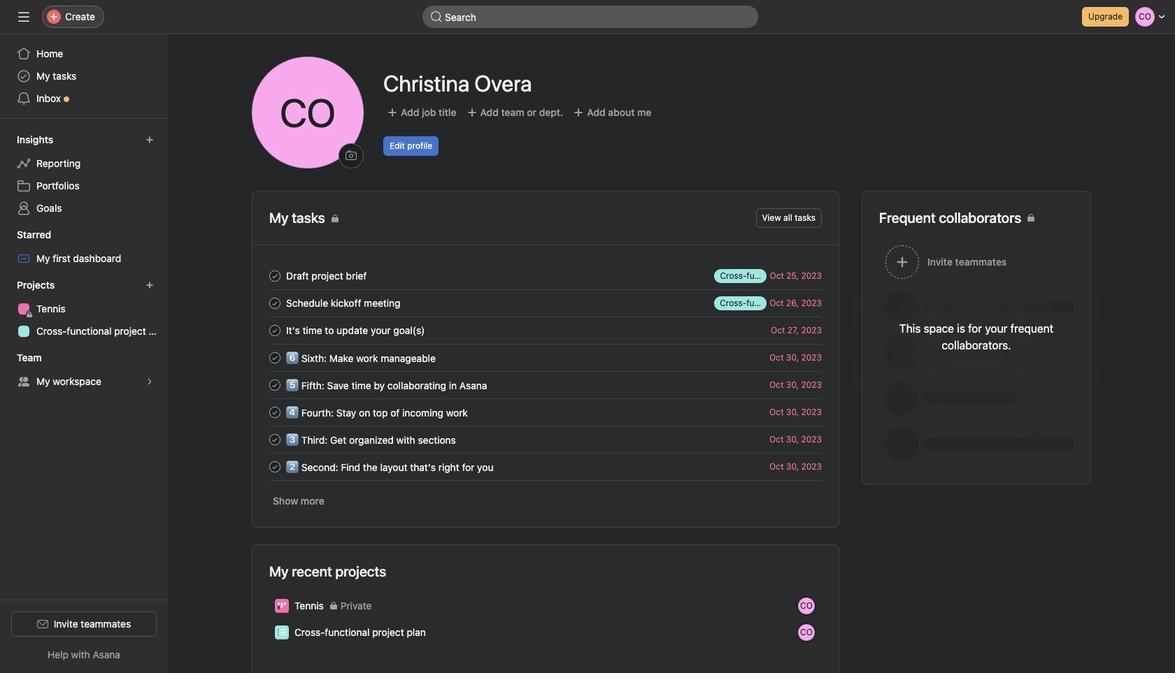 Task type: describe. For each thing, give the bounding box(es) containing it.
upload new photo image
[[346, 150, 357, 162]]

mark complete checkbox for fifth list item from the bottom of the page
[[267, 404, 283, 421]]

mark complete checkbox for ninth list item from the bottom of the page
[[267, 295, 283, 312]]

1 list item from the top
[[253, 262, 839, 290]]

mark complete image for 6th list item from the bottom
[[267, 377, 283, 394]]

7 list item from the top
[[253, 426, 839, 453]]

10 list item from the top
[[253, 620, 839, 647]]

teams element
[[0, 346, 168, 396]]

starred element
[[0, 223, 168, 273]]

mark complete checkbox for seventh list item from the top
[[267, 431, 283, 448]]

mark complete image for 8th list item from the top
[[267, 459, 283, 476]]

4 list item from the top
[[253, 344, 839, 372]]

mark complete image for fifth list item from the bottom of the page
[[267, 404, 283, 421]]

mark complete image for ninth list item from the bottom of the page
[[267, 295, 283, 312]]

5 list item from the top
[[253, 372, 839, 399]]

board image
[[278, 603, 286, 611]]

co image for 1st list item from the bottom
[[801, 625, 813, 642]]

8 list item from the top
[[253, 453, 839, 481]]

see details, my workspace image
[[146, 378, 154, 386]]

Search tasks, projects, and more text field
[[423, 6, 759, 28]]

global element
[[0, 34, 168, 118]]

6 list item from the top
[[253, 399, 839, 426]]

prominent image
[[431, 11, 442, 22]]



Task type: vqa. For each thing, say whether or not it's contained in the screenshot.
Add form button
no



Task type: locate. For each thing, give the bounding box(es) containing it.
mark complete checkbox for 6th list item from the bottom
[[267, 377, 283, 394]]

Mark complete checkbox
[[267, 268, 283, 284], [267, 322, 283, 339]]

3 mark complete checkbox from the top
[[267, 377, 283, 394]]

2 mark complete image from the top
[[267, 322, 283, 339]]

1 vertical spatial co image
[[801, 598, 813, 615]]

4 mark complete image from the top
[[267, 431, 283, 448]]

2 vertical spatial co image
[[801, 625, 813, 642]]

5 mark complete checkbox from the top
[[267, 431, 283, 448]]

1 mark complete image from the top
[[267, 295, 283, 312]]

mark complete checkbox for 8th list item from the top
[[267, 459, 283, 476]]

co image
[[280, 57, 336, 169], [801, 598, 813, 615], [801, 625, 813, 642]]

2 mark complete checkbox from the top
[[267, 350, 283, 366]]

1 vertical spatial mark complete checkbox
[[267, 322, 283, 339]]

mark complete image for seventh list item from the bottom of the page
[[267, 350, 283, 366]]

hide sidebar image
[[18, 11, 29, 22]]

3 list item from the top
[[253, 317, 839, 344]]

2 mark complete checkbox from the top
[[267, 322, 283, 339]]

mark complete checkbox for first list item
[[267, 268, 283, 284]]

projects element
[[0, 273, 168, 346]]

mark complete image for seventh list item from the top
[[267, 431, 283, 448]]

Mark complete checkbox
[[267, 295, 283, 312], [267, 350, 283, 366], [267, 377, 283, 394], [267, 404, 283, 421], [267, 431, 283, 448], [267, 459, 283, 476]]

1 mark complete checkbox from the top
[[267, 295, 283, 312]]

mark complete image for first list item
[[267, 268, 283, 284]]

2 list item from the top
[[253, 290, 839, 317]]

1 mark complete checkbox from the top
[[267, 268, 283, 284]]

3 mark complete image from the top
[[267, 350, 283, 366]]

3 mark complete image from the top
[[267, 404, 283, 421]]

None field
[[423, 6, 759, 28]]

mark complete checkbox for eighth list item from the bottom
[[267, 322, 283, 339]]

new project or portfolio image
[[146, 281, 154, 290]]

4 mark complete image from the top
[[267, 459, 283, 476]]

co image for second list item from the bottom
[[801, 598, 813, 615]]

mark complete image for eighth list item from the bottom
[[267, 322, 283, 339]]

4 mark complete checkbox from the top
[[267, 404, 283, 421]]

0 vertical spatial mark complete checkbox
[[267, 268, 283, 284]]

insights element
[[0, 127, 168, 223]]

new insights image
[[146, 136, 154, 144]]

mark complete image
[[267, 295, 283, 312], [267, 377, 283, 394], [267, 404, 283, 421], [267, 459, 283, 476]]

2 mark complete image from the top
[[267, 377, 283, 394]]

1 mark complete image from the top
[[267, 268, 283, 284]]

list image
[[278, 629, 286, 638]]

mark complete checkbox for seventh list item from the bottom of the page
[[267, 350, 283, 366]]

9 list item from the top
[[253, 593, 839, 620]]

6 mark complete checkbox from the top
[[267, 459, 283, 476]]

list item
[[253, 262, 839, 290], [253, 290, 839, 317], [253, 317, 839, 344], [253, 344, 839, 372], [253, 372, 839, 399], [253, 399, 839, 426], [253, 426, 839, 453], [253, 453, 839, 481], [253, 593, 839, 620], [253, 620, 839, 647]]

mark complete image
[[267, 268, 283, 284], [267, 322, 283, 339], [267, 350, 283, 366], [267, 431, 283, 448]]

0 vertical spatial co image
[[280, 57, 336, 169]]



